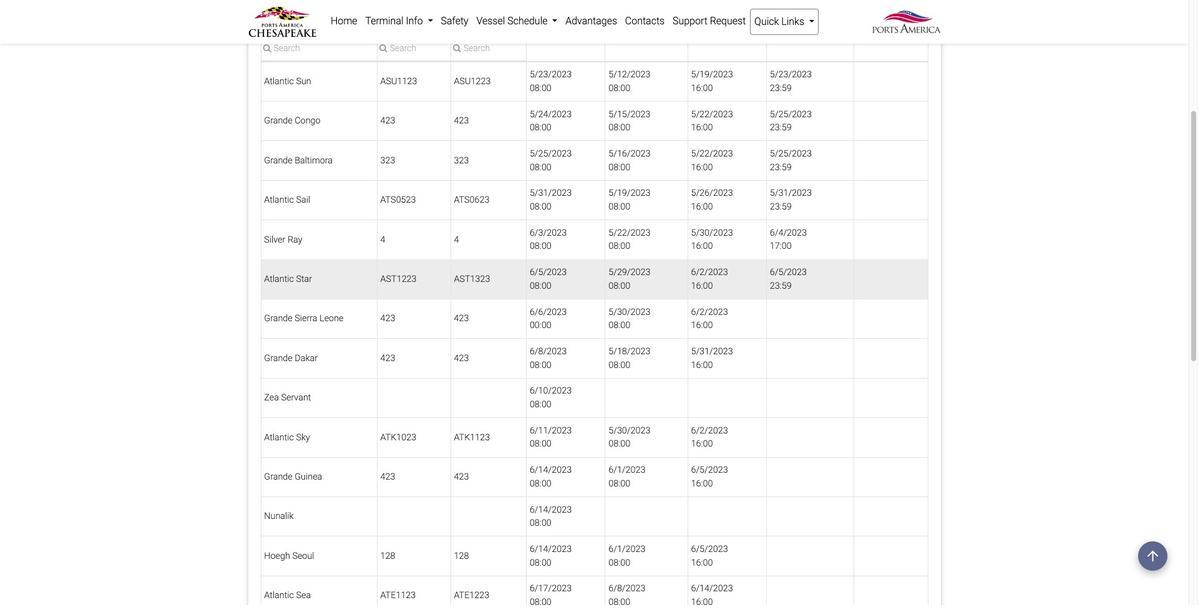 Task type: describe. For each thing, give the bounding box(es) containing it.
08:00 inside 5/31/2023 08:00
[[530, 202, 552, 212]]

grande baltimora
[[264, 155, 333, 166]]

6/6/2023
[[530, 307, 567, 318]]

5/29/2023 08:00
[[609, 267, 651, 291]]

5/18/2023 08:00
[[609, 347, 651, 371]]

day
[[858, 16, 873, 27]]

16:00 for atlantic sun
[[691, 83, 713, 94]]

6/2/2023 for 6/5/2023
[[691, 267, 728, 278]]

support request
[[673, 15, 746, 27]]

safety
[[441, 15, 469, 27]]

grande dakar
[[264, 353, 318, 364]]

6/10/2023
[[530, 386, 572, 397]]

5/19/2023 16:00
[[691, 69, 733, 94]]

16:00 for grande baltimora
[[691, 162, 713, 173]]

last
[[858, 3, 875, 14]]

atlantic for atlantic sail
[[264, 195, 294, 206]]

6/1/2023 for 423
[[609, 465, 646, 476]]

6/3/2023
[[530, 228, 567, 238]]

2 323 from the left
[[454, 155, 469, 166]]

cutoff button
[[688, 0, 767, 35]]

asu1223
[[454, 76, 491, 87]]

08:00 inside 5/15/2023 08:00
[[609, 122, 631, 133]]

completed
[[770, 16, 814, 27]]

5/25/2023 for 5/16/2023
[[770, 149, 812, 159]]

5/23/2023 23:59
[[770, 69, 812, 94]]

5/24/2023
[[530, 109, 572, 120]]

5/19/2023 08:00
[[609, 188, 651, 212]]

vessel for vessel name
[[264, 3, 291, 14]]

5/23/2023 for 08:00
[[530, 69, 572, 80]]

16:00 for atlantic sail
[[691, 202, 713, 212]]

free
[[877, 3, 895, 14]]

5/18/2023
[[609, 347, 651, 357]]

23:59 for 5/12/2023 08:00
[[770, 83, 792, 94]]

5/31/2023 08:00
[[530, 188, 572, 212]]

23:59 for 5/29/2023 08:00
[[770, 281, 792, 291]]

sea
[[296, 591, 311, 601]]

home
[[331, 15, 357, 27]]

operations
[[770, 3, 814, 14]]

name
[[264, 16, 288, 27]]

5/12/2023 08:00
[[609, 69, 651, 94]]

5/31/2023 for 23:59
[[770, 188, 812, 199]]

quick links
[[755, 16, 807, 27]]

6/11/2023 08:00
[[530, 426, 572, 450]]

atlantic sea
[[264, 591, 311, 601]]

arrival
[[530, 16, 555, 27]]

5/25/2023 for 5/15/2023
[[770, 109, 812, 120]]

grande sierra leone
[[264, 314, 344, 324]]

6/5/2023 16:00 for 423
[[691, 465, 728, 489]]

support request link
[[669, 9, 750, 34]]

6/5/2023 23:59
[[770, 267, 807, 291]]

dakar
[[295, 353, 318, 364]]

2 vertical spatial 5/22/2023
[[609, 228, 651, 238]]

grande guinea
[[264, 472, 322, 483]]

16:00 for atlantic sky
[[691, 439, 713, 450]]

servant
[[281, 393, 311, 403]]

baltimora
[[295, 155, 333, 166]]

contacts
[[625, 15, 665, 27]]

5/25/2023 23:59 for 5/15/2023
[[770, 109, 812, 133]]

sail
[[296, 195, 310, 206]]

08:00 inside 6/8/2023 08:00
[[530, 360, 552, 371]]

6/1/2023 08:00 for 423
[[609, 465, 646, 489]]

5/25/2023 down 5/24/2023 08:00
[[530, 149, 572, 159]]

operations completed
[[770, 3, 814, 27]]

5/24/2023 08:00
[[530, 109, 572, 133]]

silver
[[264, 234, 286, 245]]

16:00 for atlantic star
[[691, 281, 713, 291]]

zea servant
[[264, 393, 311, 403]]

quick links link
[[750, 9, 819, 35]]

16:00 for grande sierra leone
[[691, 320, 713, 331]]

grande for grande congo
[[264, 116, 293, 126]]

08:00 inside 5/19/2023 08:00
[[609, 202, 631, 212]]

08:00 inside 5/24/2023 08:00
[[530, 122, 552, 133]]

1 128 from the left
[[381, 551, 395, 562]]

atlantic for atlantic star
[[264, 274, 294, 285]]

5/22/2023 for 5/16/2023 08:00
[[691, 149, 733, 159]]

5/22/2023 16:00 for 5/15/2023
[[691, 109, 733, 133]]

asu1123
[[381, 76, 417, 87]]

16:00 for silver ray
[[691, 241, 713, 252]]

23:59 for 5/16/2023 08:00
[[770, 162, 792, 173]]

terminal info
[[365, 15, 426, 27]]

receiving
[[609, 16, 647, 27]]

5/22/2023 16:00 for 5/16/2023
[[691, 149, 733, 173]]

5/26/2023 16:00
[[691, 188, 733, 212]]

support
[[673, 15, 708, 27]]

6/2/2023 16:00 for 6/6/2023
[[691, 307, 728, 331]]

atlantic for atlantic sun
[[264, 76, 294, 87]]

6/6/2023 00:00
[[530, 307, 567, 331]]

6/2/2023 16:00 for 6/5/2023
[[691, 267, 728, 291]]

nunalik
[[264, 512, 294, 522]]

last free day
[[858, 3, 895, 27]]

2 4 from the left
[[454, 234, 459, 245]]

5/16/2023 08:00
[[609, 149, 651, 173]]

ate1123
[[381, 591, 416, 601]]

08:00 inside 6/10/2023 08:00
[[530, 400, 552, 410]]

ats0623
[[454, 195, 490, 206]]

5/31/2023 23:59
[[770, 188, 812, 212]]

5/16/2023
[[609, 149, 651, 159]]

atk1023
[[381, 432, 417, 443]]

sun
[[296, 76, 311, 87]]

ate1223
[[454, 591, 490, 601]]

5/31/2023 16:00
[[691, 347, 733, 371]]

1 323 from the left
[[381, 155, 395, 166]]

08:00 inside 5/18/2023 08:00
[[609, 360, 631, 371]]

5/15/2023 08:00
[[609, 109, 651, 133]]

request
[[710, 15, 746, 27]]

6/1/2023 08:00 for 128
[[609, 544, 646, 569]]

sierra
[[295, 314, 318, 324]]

6/5/2023 08:00
[[530, 267, 567, 291]]

6/8/2023 08:00
[[530, 347, 567, 371]]

5/12/2023
[[609, 69, 651, 80]]



Task type: vqa. For each thing, say whether or not it's contained in the screenshot.
Delivery
no



Task type: locate. For each thing, give the bounding box(es) containing it.
1 horizontal spatial 6/8/2023
[[609, 584, 646, 595]]

2 vertical spatial 6/2/2023 16:00
[[691, 426, 728, 450]]

grande left the guinea at the left bottom of page
[[264, 472, 293, 483]]

ats0523
[[381, 195, 416, 206]]

1 6/2/2023 from the top
[[691, 267, 728, 278]]

0 vertical spatial 6/1/2023
[[609, 465, 646, 476]]

6/2/2023 for 6/11/2023
[[691, 426, 728, 436]]

6/5/2023 16:00 for 128
[[691, 544, 728, 569]]

6/1/2023 08:00
[[609, 465, 646, 489], [609, 544, 646, 569]]

1 horizontal spatial 4
[[454, 234, 459, 245]]

1 vertical spatial 5/22/2023
[[691, 149, 733, 159]]

6/17/2023
[[530, 584, 572, 595]]

voyage right info
[[454, 16, 486, 27]]

16:00 inside 5/26/2023 16:00
[[691, 202, 713, 212]]

128 up ate1223
[[454, 551, 469, 562]]

5/26/2023
[[691, 188, 733, 199]]

323 up ats0623
[[454, 155, 469, 166]]

3 6/2/2023 from the top
[[691, 426, 728, 436]]

2 voyage from the left
[[454, 16, 486, 27]]

1 5/22/2023 16:00 from the top
[[691, 109, 733, 133]]

go to top image
[[1139, 542, 1168, 571]]

terminal info link
[[361, 9, 437, 34]]

1 23:59 from the top
[[770, 83, 792, 94]]

1 6/1/2023 08:00 from the top
[[609, 465, 646, 489]]

grande for grande sierra leone
[[264, 314, 293, 324]]

0 horizontal spatial vessel
[[264, 3, 291, 14]]

atlantic sail
[[264, 195, 310, 206]]

quick
[[755, 16, 779, 27]]

arrival button
[[527, 0, 606, 35]]

5 atlantic from the top
[[264, 591, 294, 601]]

2 6/2/2023 from the top
[[691, 307, 728, 318]]

grande left dakar at the bottom left of the page
[[264, 353, 293, 364]]

6/14/2023 for nunalik
[[530, 505, 572, 515]]

2 vertical spatial 6/2/2023
[[691, 426, 728, 436]]

grande congo
[[264, 116, 321, 126]]

hoegh
[[264, 551, 290, 562]]

6/2/2023 for 6/6/2023
[[691, 307, 728, 318]]

0 vertical spatial 5/30/2023 08:00
[[609, 307, 651, 331]]

6/14/2023 for hoegh seoul
[[530, 544, 572, 555]]

0 vertical spatial 5/25/2023 23:59
[[770, 109, 812, 133]]

0 horizontal spatial 5/23/2023
[[530, 69, 572, 80]]

None field
[[261, 42, 377, 61], [378, 42, 451, 61], [451, 42, 526, 61], [261, 42, 377, 61], [378, 42, 451, 61], [451, 42, 526, 61]]

7 16:00 from the top
[[691, 320, 713, 331]]

2 6/1/2023 08:00 from the top
[[609, 544, 646, 569]]

1 horizontal spatial 128
[[454, 551, 469, 562]]

1 5/23/2023 from the left
[[530, 69, 572, 80]]

08:00 inside 6/11/2023 08:00
[[530, 439, 552, 450]]

atlantic left sea
[[264, 591, 294, 601]]

atlantic left sky
[[264, 432, 294, 443]]

16:00 for grande guinea
[[691, 479, 713, 489]]

vessel for vessel schedule
[[477, 15, 505, 27]]

atlantic
[[264, 76, 294, 87], [264, 195, 294, 206], [264, 274, 294, 285], [264, 432, 294, 443], [264, 591, 294, 601]]

1 vertical spatial 6/2/2023
[[691, 307, 728, 318]]

0 horizontal spatial voyage
[[381, 16, 412, 27]]

cutoff
[[691, 16, 716, 27]]

5/31/2023
[[530, 188, 572, 199], [770, 188, 812, 199], [691, 347, 733, 357]]

1 vertical spatial 5/25/2023 23:59
[[770, 149, 812, 173]]

1 vertical spatial 5/22/2023 16:00
[[691, 149, 733, 173]]

star
[[296, 274, 312, 285]]

1 6/2/2023 16:00 from the top
[[691, 267, 728, 291]]

0 vertical spatial 5/19/2023
[[691, 69, 733, 80]]

5/23/2023 for 23:59
[[770, 69, 812, 80]]

receiving button
[[606, 0, 688, 35]]

atlantic sky
[[264, 432, 310, 443]]

2 5/23/2023 from the left
[[770, 69, 812, 80]]

17:00
[[770, 241, 792, 252]]

1 4 from the left
[[381, 234, 386, 245]]

08:00 inside 5/25/2023 08:00
[[530, 162, 552, 173]]

5 23:59 from the top
[[770, 281, 792, 291]]

5/22/2023 for 5/15/2023 08:00
[[691, 109, 733, 120]]

6/3/2023 08:00
[[530, 228, 567, 252]]

3 atlantic from the top
[[264, 274, 294, 285]]

ast1223
[[381, 274, 417, 285]]

5 16:00 from the top
[[691, 241, 713, 252]]

2 6/1/2023 from the top
[[609, 544, 646, 555]]

atlantic for atlantic sea
[[264, 591, 294, 601]]

1 vertical spatial 5/19/2023
[[609, 188, 651, 199]]

08:00 inside 5/12/2023 08:00
[[609, 83, 631, 94]]

1 horizontal spatial 323
[[454, 155, 469, 166]]

2 atlantic from the top
[[264, 195, 294, 206]]

sky
[[296, 432, 310, 443]]

5/25/2023 down 5/23/2023 23:59
[[770, 109, 812, 120]]

9 16:00 from the top
[[691, 439, 713, 450]]

0 horizontal spatial 323
[[381, 155, 395, 166]]

0 vertical spatial 6/14/2023 08:00
[[530, 465, 572, 489]]

seoul
[[292, 551, 314, 562]]

3 6/14/2023 08:00 from the top
[[530, 544, 572, 569]]

1 horizontal spatial voyage
[[454, 16, 486, 27]]

1 vertical spatial 6/2/2023 16:00
[[691, 307, 728, 331]]

08:00 inside the 5/23/2023 08:00
[[530, 83, 552, 94]]

1 voyage from the left
[[381, 16, 412, 27]]

5/31/2023 for 08:00
[[530, 188, 572, 199]]

atlantic sun
[[264, 76, 311, 87]]

vessel up name in the top left of the page
[[264, 3, 291, 14]]

23:59 for 5/19/2023 08:00
[[770, 202, 792, 212]]

1 vertical spatial 6/14/2023 08:00
[[530, 505, 572, 529]]

5/22/2023 16:00
[[691, 109, 733, 133], [691, 149, 733, 173]]

0 vertical spatial 5/22/2023
[[691, 109, 733, 120]]

5/30/2023 16:00
[[691, 228, 733, 252]]

5/19/2023 for 16:00
[[691, 69, 733, 80]]

23:59
[[770, 83, 792, 94], [770, 122, 792, 133], [770, 162, 792, 173], [770, 202, 792, 212], [770, 281, 792, 291]]

0 vertical spatial 5/22/2023 16:00
[[691, 109, 733, 133]]

guinea
[[295, 472, 322, 483]]

4 down ats0523
[[381, 234, 386, 245]]

23:59 for 5/15/2023 08:00
[[770, 122, 792, 133]]

5/30/2023 08:00 for 6/11/2023
[[609, 426, 651, 450]]

2 23:59 from the top
[[770, 122, 792, 133]]

info
[[406, 15, 423, 27]]

128 up ate1123
[[381, 551, 395, 562]]

5/19/2023 for 08:00
[[609, 188, 651, 199]]

3 grande from the top
[[264, 314, 293, 324]]

2 grande from the top
[[264, 155, 293, 166]]

5/25/2023 23:59 up 5/31/2023 23:59
[[770, 149, 812, 173]]

grande left baltimora
[[264, 155, 293, 166]]

1 horizontal spatial vessel
[[477, 15, 505, 27]]

1 6/1/2023 from the top
[[609, 465, 646, 476]]

08:00 inside 6/5/2023 08:00
[[530, 281, 552, 291]]

5/23/2023 down completed
[[770, 69, 812, 80]]

23:59 inside 6/5/2023 23:59
[[770, 281, 792, 291]]

0 vertical spatial 6/2/2023
[[691, 267, 728, 278]]

5/23/2023
[[530, 69, 572, 80], [770, 69, 812, 80]]

6/1/2023 for 128
[[609, 544, 646, 555]]

4 atlantic from the top
[[264, 432, 294, 443]]

1 vertical spatial vessel
[[477, 15, 505, 27]]

5/25/2023 23:59 for 5/16/2023
[[770, 149, 812, 173]]

2 6/14/2023 08:00 from the top
[[530, 505, 572, 529]]

08:00 inside 5/16/2023 08:00
[[609, 162, 631, 173]]

1 16:00 from the top
[[691, 83, 713, 94]]

4 23:59 from the top
[[770, 202, 792, 212]]

16:00 inside '5/30/2023 16:00'
[[691, 241, 713, 252]]

5/30/2023 08:00 for 6/6/2023
[[609, 307, 651, 331]]

2 6/5/2023 16:00 from the top
[[691, 544, 728, 569]]

1 voyage button from the left
[[377, 0, 451, 35]]

vessel schedule
[[477, 15, 550, 27]]

2 vertical spatial 6/14/2023 08:00
[[530, 544, 572, 569]]

atlantic left star
[[264, 274, 294, 285]]

atlantic for atlantic sky
[[264, 432, 294, 443]]

08:00 inside '5/29/2023 08:00'
[[609, 281, 631, 291]]

atlantic left sail
[[264, 195, 294, 206]]

1 vertical spatial 6/8/2023
[[609, 584, 646, 595]]

grande left congo
[[264, 116, 293, 126]]

links
[[782, 16, 805, 27]]

5/30/2023 for 6/11/2023 08:00
[[609, 426, 651, 436]]

5/19/2023
[[691, 69, 733, 80], [609, 188, 651, 199]]

atlantic star
[[264, 274, 312, 285]]

atlantic left sun
[[264, 76, 294, 87]]

1 6/5/2023 16:00 from the top
[[691, 465, 728, 489]]

leone
[[320, 314, 344, 324]]

08:00 inside 5/22/2023 08:00
[[609, 241, 631, 252]]

4 16:00 from the top
[[691, 202, 713, 212]]

1 atlantic from the top
[[264, 76, 294, 87]]

3 6/2/2023 16:00 from the top
[[691, 426, 728, 450]]

6/5/2023
[[530, 267, 567, 278], [770, 267, 807, 278], [691, 465, 728, 476], [691, 544, 728, 555]]

5/19/2023 down 5/16/2023 08:00 at top right
[[609, 188, 651, 199]]

5/22/2023 08:00
[[609, 228, 651, 252]]

1 vertical spatial 6/5/2023 16:00
[[691, 544, 728, 569]]

1 horizontal spatial 5/31/2023
[[691, 347, 733, 357]]

1 5/30/2023 08:00 from the top
[[609, 307, 651, 331]]

6/8/2023 for 6/8/2023
[[609, 584, 646, 595]]

3 16:00 from the top
[[691, 162, 713, 173]]

5/31/2023 for 16:00
[[691, 347, 733, 357]]

2 vertical spatial 5/30/2023
[[609, 426, 651, 436]]

23:59 inside 5/31/2023 23:59
[[770, 202, 792, 212]]

0 horizontal spatial 4
[[381, 234, 386, 245]]

16:00 for grande congo
[[691, 122, 713, 133]]

5/22/2023 down 5/19/2023 16:00
[[691, 109, 733, 120]]

5/22/2023 up 5/26/2023
[[691, 149, 733, 159]]

2 5/22/2023 16:00 from the top
[[691, 149, 733, 173]]

0 horizontal spatial 5/19/2023
[[609, 188, 651, 199]]

0 horizontal spatial 5/31/2023
[[530, 188, 572, 199]]

1 5/25/2023 23:59 from the top
[[770, 109, 812, 133]]

zea
[[264, 393, 279, 403]]

advantages
[[566, 15, 617, 27]]

voyage for first voyage button
[[381, 16, 412, 27]]

1 6/14/2023 08:00 from the top
[[530, 465, 572, 489]]

10 16:00 from the top
[[691, 479, 713, 489]]

16:00 inside 5/31/2023 16:00
[[691, 360, 713, 371]]

5/30/2023 08:00
[[609, 307, 651, 331], [609, 426, 651, 450]]

16:00 for grande dakar
[[691, 360, 713, 371]]

1 vertical spatial 5/30/2023
[[609, 307, 651, 318]]

5/25/2023 08:00
[[530, 149, 572, 173]]

1 vertical spatial 6/1/2023
[[609, 544, 646, 555]]

0 vertical spatial vessel
[[264, 3, 291, 14]]

0 horizontal spatial 6/8/2023
[[530, 347, 567, 357]]

0 vertical spatial 6/2/2023 16:00
[[691, 267, 728, 291]]

2 voyage button from the left
[[451, 0, 527, 35]]

1 grande from the top
[[264, 116, 293, 126]]

vessel right safety
[[477, 15, 505, 27]]

6/4/2023 17:00
[[770, 228, 807, 252]]

2 6/2/2023 16:00 from the top
[[691, 307, 728, 331]]

terminal
[[365, 15, 404, 27]]

5/22/2023 down 5/19/2023 08:00
[[609, 228, 651, 238]]

home link
[[327, 9, 361, 34]]

08:00 inside the 6/3/2023 08:00
[[530, 241, 552, 252]]

0 vertical spatial 6/1/2023 08:00
[[609, 465, 646, 489]]

voyage for first voyage button from right
[[454, 16, 486, 27]]

grande for grande dakar
[[264, 353, 293, 364]]

5/25/2023 23:59 down 5/23/2023 23:59
[[770, 109, 812, 133]]

ray
[[288, 234, 302, 245]]

5/22/2023
[[691, 109, 733, 120], [691, 149, 733, 159], [609, 228, 651, 238]]

323 up ats0523
[[381, 155, 395, 166]]

4 grande from the top
[[264, 353, 293, 364]]

00:00
[[530, 320, 552, 331]]

congo
[[295, 116, 321, 126]]

2 horizontal spatial 5/31/2023
[[770, 188, 812, 199]]

2 5/30/2023 08:00 from the top
[[609, 426, 651, 450]]

23:59 inside 5/23/2023 23:59
[[770, 83, 792, 94]]

1 horizontal spatial 5/23/2023
[[770, 69, 812, 80]]

advantages link
[[562, 9, 621, 34]]

0 horizontal spatial 128
[[381, 551, 395, 562]]

2 5/25/2023 23:59 from the top
[[770, 149, 812, 173]]

8 16:00 from the top
[[691, 360, 713, 371]]

vessel name
[[264, 3, 291, 27]]

6/14/2023 for grande guinea
[[530, 465, 572, 476]]

voyage button
[[377, 0, 451, 35], [451, 0, 527, 35]]

323
[[381, 155, 395, 166], [454, 155, 469, 166]]

0 vertical spatial 5/30/2023
[[691, 228, 733, 238]]

1 horizontal spatial 5/19/2023
[[691, 69, 733, 80]]

5/19/2023 down support request link
[[691, 69, 733, 80]]

2 16:00 from the top
[[691, 122, 713, 133]]

6/11/2023
[[530, 426, 572, 436]]

6/14/2023 08:00 for 128
[[530, 544, 572, 569]]

6/8/2023
[[530, 347, 567, 357], [609, 584, 646, 595]]

11 16:00 from the top
[[691, 558, 713, 569]]

3 23:59 from the top
[[770, 162, 792, 173]]

4 down ats0623
[[454, 234, 459, 245]]

6/14/2023 08:00
[[530, 465, 572, 489], [530, 505, 572, 529], [530, 544, 572, 569]]

2 128 from the left
[[454, 551, 469, 562]]

5 grande from the top
[[264, 472, 293, 483]]

0 vertical spatial 6/5/2023 16:00
[[691, 465, 728, 489]]

5/22/2023 16:00 down 5/19/2023 16:00
[[691, 109, 733, 133]]

grande left sierra
[[264, 314, 293, 324]]

423
[[381, 116, 395, 126], [454, 116, 469, 126], [381, 314, 395, 324], [454, 314, 469, 324], [381, 353, 395, 364], [454, 353, 469, 364], [381, 472, 395, 483], [454, 472, 469, 483]]

5/23/2023 08:00
[[530, 69, 572, 94]]

silver ray
[[264, 234, 302, 245]]

6/14/2023 08:00 for 423
[[530, 465, 572, 489]]

6/4/2023
[[770, 228, 807, 238]]

16:00 for hoegh seoul
[[691, 558, 713, 569]]

safety link
[[437, 9, 473, 34]]

1 vertical spatial 5/30/2023 08:00
[[609, 426, 651, 450]]

5/25/2023 up 5/31/2023 23:59
[[770, 149, 812, 159]]

0 vertical spatial 6/8/2023
[[530, 347, 567, 357]]

vessel schedule link
[[473, 9, 562, 34]]

6/2/2023 16:00
[[691, 267, 728, 291], [691, 307, 728, 331], [691, 426, 728, 450]]

5/22/2023 16:00 up 5/26/2023
[[691, 149, 733, 173]]

voyage right the home link
[[381, 16, 412, 27]]

5/23/2023 up 5/24/2023
[[530, 69, 572, 80]]

grande for grande baltimora
[[264, 155, 293, 166]]

5/30/2023 for 6/6/2023 00:00
[[609, 307, 651, 318]]

grande for grande guinea
[[264, 472, 293, 483]]

6/8/2023 for 6/8/2023 08:00
[[530, 347, 567, 357]]

5/15/2023
[[609, 109, 651, 120]]

1 vertical spatial 6/1/2023 08:00
[[609, 544, 646, 569]]

128
[[381, 551, 395, 562], [454, 551, 469, 562]]

16:00 inside 5/19/2023 16:00
[[691, 83, 713, 94]]

6/2/2023 16:00 for 6/11/2023
[[691, 426, 728, 450]]

6 16:00 from the top
[[691, 281, 713, 291]]



